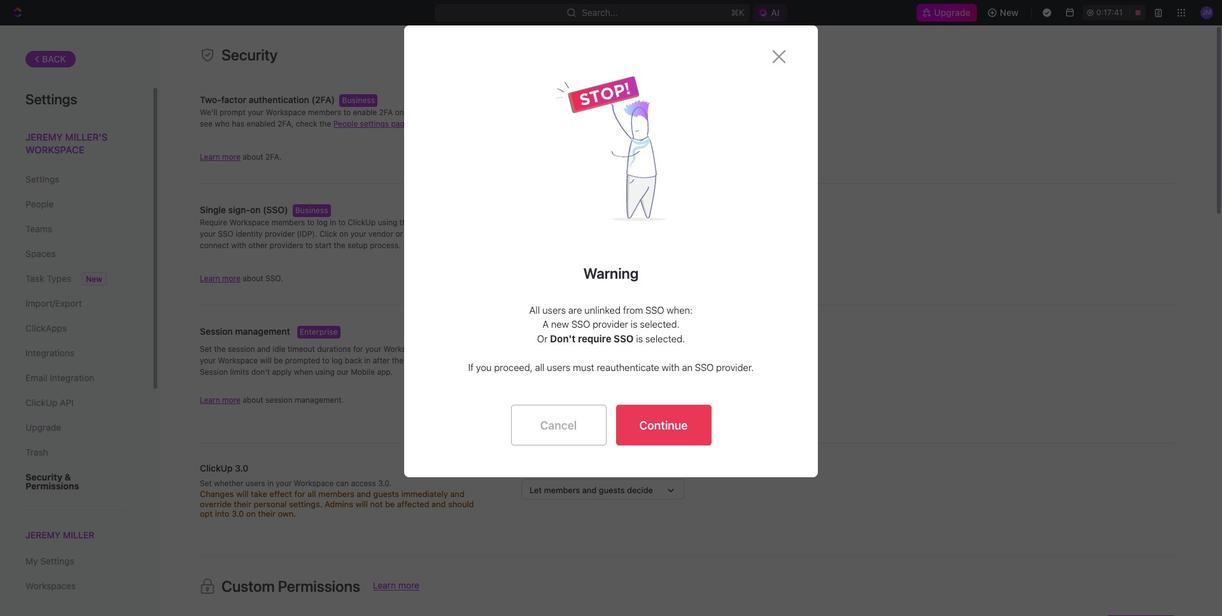 Task type: vqa. For each thing, say whether or not it's contained in the screenshot.
Task
yes



Task type: locate. For each thing, give the bounding box(es) containing it.
the
[[320, 119, 331, 129], [334, 241, 346, 250], [214, 345, 226, 354]]

0 vertical spatial using
[[378, 218, 397, 227]]

your
[[248, 108, 264, 117], [200, 229, 216, 239], [351, 229, 366, 239], [366, 345, 381, 354], [200, 356, 216, 366], [276, 479, 292, 488]]

session left limits
[[200, 367, 228, 377]]

0 vertical spatial about
[[243, 152, 263, 162]]

require 2fa (members are required to set up 2fa by their third login)
[[534, 117, 813, 128]]

business up enable
[[342, 96, 375, 105]]

require inside require workspace members to log in to clickup using their credentials from your sso identity provider (idp). click on your vendor or use saml to connect with other providers to start the setup process.
[[200, 218, 227, 227]]

1 vertical spatial using
[[315, 367, 335, 377]]

their down workspace.
[[392, 356, 409, 366]]

are up new
[[569, 304, 582, 316]]

and left should
[[432, 499, 446, 509]]

1 vertical spatial log
[[332, 356, 343, 366]]

1 jeremy from the top
[[25, 131, 63, 143]]

for inside set the session and idle timeout durations for your workspace. members in your workspace will be prompted to log back in after their session expires. session limits don't apply when using our mobile app.
[[353, 345, 363, 354]]

0 vertical spatial are
[[629, 117, 642, 128]]

0 horizontal spatial people
[[25, 199, 54, 210]]

log up click
[[317, 218, 328, 227]]

search...
[[582, 7, 618, 18]]

clickapps link
[[25, 318, 127, 339]]

will inside set the session and idle timeout durations for your workspace. members in your workspace will be prompted to log back in after their session expires. session limits don't apply when using our mobile app.
[[260, 356, 272, 366]]

the right the check
[[320, 119, 331, 129]]

session for session management
[[200, 326, 233, 337]]

0 vertical spatial selected.
[[640, 318, 680, 330]]

1 set from the top
[[200, 345, 212, 354]]

workspace inside set the session and idle timeout durations for your workspace. members in your workspace will be prompted to log back in after their session expires. session limits don't apply when using our mobile app.
[[218, 356, 258, 366]]

more for learn more
[[399, 580, 420, 591]]

1 vertical spatial jeremy
[[25, 530, 61, 541]]

with left an
[[662, 361, 680, 373]]

1 vertical spatial session
[[411, 356, 438, 366]]

members down "(sso)"
[[272, 218, 305, 227]]

workspace inside clickup 3.0 set whether users in your workspace can access 3.0. changes will take effect for all members and guests immediately and override their personal settings. admins will not be affected and should opt into 3.0 on their own.
[[294, 479, 334, 488]]

0 horizontal spatial the
[[214, 345, 226, 354]]

from inside require workspace members to log in to clickup using their credentials from your sso identity provider (idp). click on your vendor or use saml to connect with other providers to start the setup process.
[[460, 218, 477, 227]]

workspace.
[[384, 345, 426, 354]]

back inside settings element
[[42, 53, 66, 64]]

from right unlinked
[[623, 304, 643, 316]]

sso
[[218, 229, 234, 239], [646, 304, 665, 316], [572, 318, 591, 330], [614, 333, 634, 344], [695, 361, 714, 373]]

continue button
[[616, 405, 712, 446]]

0 vertical spatial business
[[342, 96, 375, 105]]

0 vertical spatial from
[[460, 218, 477, 227]]

session down all at left
[[522, 326, 550, 336]]

on right click
[[339, 229, 348, 239]]

set the session and idle timeout durations for your workspace. members in your workspace will be prompted to log back in after their session expires. session limits don't apply when using our mobile app.
[[200, 345, 470, 377]]

about left 2fa.
[[243, 152, 263, 162]]

session
[[200, 326, 233, 337], [522, 326, 550, 336], [200, 367, 228, 377]]

session down workspace.
[[411, 356, 438, 366]]

0 vertical spatial with
[[231, 241, 246, 250]]

1 horizontal spatial the
[[320, 119, 331, 129]]

1 vertical spatial people
[[25, 199, 54, 210]]

don't require 2fa
[[534, 98, 605, 109]]

1 horizontal spatial are
[[629, 117, 642, 128]]

who
[[215, 119, 230, 129]]

3.0 up whether
[[235, 463, 248, 474]]

their up use
[[400, 218, 416, 227]]

1 vertical spatial for
[[295, 489, 305, 499]]

3 about from the top
[[243, 395, 263, 405]]

0 horizontal spatial log
[[317, 218, 328, 227]]

0 horizontal spatial provider
[[265, 229, 295, 239]]

be right not
[[385, 499, 395, 509]]

1 vertical spatial with
[[662, 361, 680, 373]]

0 horizontal spatial security
[[25, 472, 62, 483]]

your up enabled on the left of the page
[[248, 108, 264, 117]]

workspace inside jeremy miller's workspace
[[25, 144, 84, 155]]

users
[[543, 304, 566, 316], [547, 361, 571, 373], [246, 479, 265, 488]]

if
[[468, 361, 474, 373]]

changes
[[200, 489, 234, 499]]

with inside require workspace members to log in to clickup using their credentials from your sso identity provider (idp). click on your vendor or use saml to connect with other providers to start the setup process.
[[231, 241, 246, 250]]

2 set from the top
[[200, 479, 212, 488]]

1 vertical spatial new
[[86, 274, 102, 284]]

in inside require workspace members to log in to clickup using their credentials from your sso identity provider (idp). click on your vendor or use saml to connect with other providers to start the setup process.
[[330, 218, 336, 227]]

require up 'immediately' on the top left of the page
[[534, 117, 565, 128]]

1 vertical spatial users
[[547, 361, 571, 373]]

their inside set the session and idle timeout durations for your workspace. members in your workspace will be prompted to log back in after their session expires. session limits don't apply when using our mobile app.
[[392, 356, 409, 366]]

2fa
[[590, 98, 605, 109], [379, 108, 393, 117], [568, 117, 583, 128], [719, 117, 734, 128], [617, 136, 632, 147]]

0 vertical spatial provider
[[265, 229, 295, 239]]

users for if you proceed, all users must reauthenticate with an sso provider.
[[547, 361, 571, 373]]

0 horizontal spatial back
[[42, 53, 66, 64]]

2 jeremy from the top
[[25, 530, 61, 541]]

people down enable
[[333, 119, 358, 129]]

don't up 'immediately' on the top left of the page
[[534, 98, 556, 109]]

the inside we'll prompt your workspace members to enable 2fa on their next login. to see who has enabled 2fa, check the
[[320, 119, 331, 129]]

2 horizontal spatial will
[[356, 499, 368, 509]]

0 horizontal spatial require
[[200, 218, 227, 227]]

1 horizontal spatial provider
[[593, 318, 629, 330]]

0 vertical spatial require
[[534, 117, 565, 128]]

1 horizontal spatial back
[[345, 356, 362, 366]]

be
[[274, 356, 283, 366], [385, 499, 395, 509]]

will left not
[[356, 499, 368, 509]]

on down take
[[246, 509, 256, 519]]

with down identity
[[231, 241, 246, 250]]

sso inside require workspace members to log in to clickup using their credentials from your sso identity provider (idp). click on your vendor or use saml to connect with other providers to start the setup process.
[[218, 229, 234, 239]]

types
[[47, 273, 71, 284]]

workspace down the miller's at left top
[[25, 144, 84, 155]]

their up page.
[[406, 108, 423, 117]]

session
[[228, 345, 255, 354], [411, 356, 438, 366], [266, 395, 293, 405]]

2fa up settings
[[379, 108, 393, 117]]

0 vertical spatial 3.0
[[235, 463, 248, 474]]

upgrade left new button
[[935, 7, 971, 18]]

email
[[25, 373, 47, 383]]

settings up people link
[[25, 174, 59, 185]]

learn for learn more about sso.
[[200, 274, 220, 283]]

0 horizontal spatial clickup
[[25, 397, 57, 408]]

task
[[25, 273, 44, 284]]

management.
[[295, 395, 344, 405]]

0 horizontal spatial be
[[274, 356, 283, 366]]

enabled
[[247, 119, 276, 129]]

limits
[[230, 367, 249, 377]]

using
[[378, 218, 397, 227], [315, 367, 335, 377]]

their inside we'll prompt your workspace members to enable 2fa on their next login. to see who has enabled 2fa, check the
[[406, 108, 423, 117]]

2 vertical spatial session
[[266, 395, 293, 405]]

override
[[200, 499, 232, 509]]

for right effect
[[295, 489, 305, 499]]

back
[[42, 53, 66, 64], [345, 356, 362, 366]]

jeremy for jeremy miller
[[25, 530, 61, 541]]

learn more link for single
[[200, 274, 241, 283]]

an
[[682, 361, 693, 373]]

1 horizontal spatial will
[[260, 356, 272, 366]]

you
[[476, 361, 492, 373]]

security for security
[[222, 46, 278, 64]]

for inside clickup 3.0 set whether users in your workspace can access 3.0. changes will take effect for all members and guests immediately and override their personal settings. admins will not be affected and should opt into 3.0 on their own.
[[295, 489, 305, 499]]

1 vertical spatial permissions
[[278, 577, 360, 595]]

0 vertical spatial new
[[1000, 7, 1019, 18]]

business up (idp).
[[295, 206, 328, 215]]

login.
[[443, 108, 462, 117]]

0 vertical spatial upgrade link
[[917, 4, 977, 22]]

require
[[534, 117, 565, 128], [200, 218, 227, 227]]

1 vertical spatial the
[[334, 241, 346, 250]]

clickup inside require workspace members to log in to clickup using their credentials from your sso identity provider (idp). click on your vendor or use saml to connect with other providers to start the setup process.
[[348, 218, 376, 227]]

0 horizontal spatial using
[[315, 367, 335, 377]]

proceed,
[[494, 361, 533, 373]]

set inside set the session and idle timeout durations for your workspace. members in your workspace will be prompted to log back in after their session expires. session limits don't apply when using our mobile app.
[[200, 345, 212, 354]]

for up mobile
[[353, 345, 363, 354]]

2 vertical spatial the
[[214, 345, 226, 354]]

require for don't
[[559, 98, 587, 109]]

0 horizontal spatial upgrade link
[[25, 417, 127, 439]]

spaces link
[[25, 243, 127, 265]]

are left required
[[629, 117, 642, 128]]

1 horizontal spatial people
[[333, 119, 358, 129]]

members inside require workspace members to log in to clickup using their credentials from your sso identity provider (idp). click on your vendor or use saml to connect with other providers to start the setup process.
[[272, 218, 305, 227]]

0 vertical spatial all
[[535, 361, 545, 373]]

the down session management
[[214, 345, 226, 354]]

require for immediately
[[586, 136, 614, 147]]

more for learn more about 2fa.
[[222, 152, 241, 162]]

1 vertical spatial be
[[385, 499, 395, 509]]

0:17:41
[[1097, 8, 1123, 17]]

about for authentication
[[243, 152, 263, 162]]

using up vendor
[[378, 218, 397, 227]]

your up effect
[[276, 479, 292, 488]]

set up the "changes"
[[200, 479, 212, 488]]

apply
[[272, 367, 292, 377]]

clickup for clickup 3.0 set whether users in your workspace can access 3.0. changes will take effect for all members and guests immediately and override their personal settings. admins will not be affected and should opt into 3.0 on their own.
[[200, 463, 233, 474]]

1 horizontal spatial be
[[385, 499, 395, 509]]

sso up reauthenticate
[[614, 333, 634, 344]]

2fa up (members
[[590, 98, 605, 109]]

workspace up limits
[[218, 356, 258, 366]]

log down 'durations'
[[332, 356, 343, 366]]

1 horizontal spatial with
[[662, 361, 680, 373]]

people for people
[[25, 199, 54, 210]]

0 vertical spatial don't
[[534, 98, 556, 109]]

1 about from the top
[[243, 152, 263, 162]]

upgrade down clickup api
[[25, 422, 61, 433]]

more
[[222, 152, 241, 162], [222, 274, 241, 283], [222, 395, 241, 405], [399, 580, 420, 591]]

workspaces link
[[25, 576, 127, 597]]

teams
[[25, 224, 52, 234]]

2 horizontal spatial session
[[411, 356, 438, 366]]

two-
[[200, 94, 221, 105]]

1 vertical spatial from
[[623, 304, 643, 316]]

2 vertical spatial members
[[318, 489, 354, 499]]

and inside set the session and idle timeout durations for your workspace. members in your workspace will be prompted to log back in after their session expires. session limits don't apply when using our mobile app.
[[257, 345, 271, 354]]

in
[[330, 218, 336, 227], [464, 345, 470, 354], [364, 356, 371, 366], [267, 479, 274, 488]]

2 vertical spatial require
[[578, 333, 612, 344]]

learn more link for session
[[200, 395, 241, 405]]

new inside button
[[1000, 7, 1019, 18]]

using inside set the session and idle timeout durations for your workspace. members in your workspace will be prompted to log back in after their session expires. session limits don't apply when using our mobile app.
[[315, 367, 335, 377]]

1 horizontal spatial for
[[353, 345, 363, 354]]

clickup inside clickup 3.0 set whether users in your workspace can access 3.0. changes will take effect for all members and guests immediately and override their personal settings. admins will not be affected and should opt into 3.0 on their own.
[[200, 463, 233, 474]]

in up effect
[[267, 479, 274, 488]]

1 vertical spatial all
[[308, 489, 316, 499]]

log
[[317, 218, 328, 227], [332, 356, 343, 366]]

don't inside all users are unlinked from sso when: a new sso provider is selected. or don't require sso is selected.
[[550, 333, 576, 344]]

upgrade
[[935, 7, 971, 18], [25, 422, 61, 433]]

1 vertical spatial back
[[345, 356, 362, 366]]

0 vertical spatial set
[[200, 345, 212, 354]]

1 vertical spatial business
[[295, 206, 328, 215]]

and left idle
[[257, 345, 271, 354]]

learn more link
[[200, 152, 241, 162], [200, 274, 241, 283], [200, 395, 241, 405], [373, 580, 420, 591]]

be inside set the session and idle timeout durations for your workspace. members in your workspace will be prompted to log back in after their session expires. session limits don't apply when using our mobile app.
[[274, 356, 283, 366]]

when:
[[667, 304, 693, 316]]

about for on
[[243, 274, 263, 283]]

and
[[257, 345, 271, 354], [357, 489, 371, 499], [450, 489, 465, 499], [432, 499, 446, 509]]

0 vertical spatial upgrade
[[935, 7, 971, 18]]

0 vertical spatial clickup
[[348, 218, 376, 227]]

members down (2fa)
[[308, 108, 342, 117]]

users left must
[[547, 361, 571, 373]]

1 horizontal spatial using
[[378, 218, 397, 227]]

to
[[464, 108, 473, 117]]

settings inside 'link'
[[25, 174, 59, 185]]

1 horizontal spatial from
[[623, 304, 643, 316]]

0 vertical spatial for
[[353, 345, 363, 354]]

learn more about 2fa.
[[200, 152, 282, 162]]

require inside all users are unlinked from sso when: a new sso provider is selected. or don't require sso is selected.
[[578, 333, 612, 344]]

users up take
[[246, 479, 265, 488]]

all left admins
[[308, 489, 316, 499]]

people settings page.
[[333, 119, 411, 129]]

learn more about session management.
[[200, 395, 344, 405]]

jeremy up my settings
[[25, 530, 61, 541]]

prompted
[[285, 356, 320, 366]]

people for people settings page.
[[333, 119, 358, 129]]

all right proceed,
[[535, 361, 545, 373]]

the down click
[[334, 241, 346, 250]]

expires.
[[440, 356, 468, 366]]

0 vertical spatial settings
[[25, 91, 77, 108]]

0 vertical spatial back
[[42, 53, 66, 64]]

1 vertical spatial require
[[586, 136, 614, 147]]

1 horizontal spatial new
[[1000, 7, 1019, 18]]

members down can
[[318, 489, 354, 499]]

settings down back link
[[25, 91, 77, 108]]

clickup up vendor
[[348, 218, 376, 227]]

2 about from the top
[[243, 274, 263, 283]]

2fa left by
[[719, 117, 734, 128]]

sso right an
[[695, 361, 714, 373]]

will up don't
[[260, 356, 272, 366]]

require down (members
[[586, 136, 614, 147]]

spaces
[[25, 248, 56, 259]]

miller's
[[65, 131, 108, 143]]

jeremy miller
[[25, 530, 94, 541]]

1 vertical spatial require
[[200, 218, 227, 227]]

workspace up settings.
[[294, 479, 334, 488]]

clickup for clickup api
[[25, 397, 57, 408]]

0 horizontal spatial permissions
[[25, 481, 79, 492]]

about left sso.
[[243, 274, 263, 283]]

opt
[[200, 509, 213, 519]]

security left the &
[[25, 472, 62, 483]]

2fa down don't require 2fa
[[568, 117, 583, 128]]

members inside clickup 3.0 set whether users in your workspace can access 3.0. changes will take effect for all members and guests immediately and override their personal settings. admins will not be affected and should opt into 3.0 on their own.
[[318, 489, 354, 499]]

two-factor authentication (2fa)
[[200, 94, 335, 105]]

about down don't
[[243, 395, 263, 405]]

security inside the security & permissions
[[25, 472, 62, 483]]

set down session management
[[200, 345, 212, 354]]

personal
[[254, 499, 287, 509]]

continue
[[640, 419, 688, 432]]

warning
[[584, 265, 639, 282]]

check
[[296, 119, 317, 129]]

require down single
[[200, 218, 227, 227]]

jeremy left the miller's at left top
[[25, 131, 63, 143]]

1 horizontal spatial clickup
[[200, 463, 233, 474]]

1 horizontal spatial all
[[535, 361, 545, 373]]

1 horizontal spatial upgrade
[[935, 7, 971, 18]]

email integration
[[25, 373, 94, 383]]

1 vertical spatial about
[[243, 274, 263, 283]]

0 horizontal spatial business
[[295, 206, 328, 215]]

0 vertical spatial users
[[543, 304, 566, 316]]

on up page.
[[395, 108, 404, 117]]

1 horizontal spatial log
[[332, 356, 343, 366]]

0 vertical spatial session
[[228, 345, 255, 354]]

security up factor
[[222, 46, 278, 64]]

workspace up the 2fa,
[[266, 108, 306, 117]]

sso up "connect" in the top of the page
[[218, 229, 234, 239]]

0 vertical spatial security
[[222, 46, 278, 64]]

authentication
[[249, 94, 309, 105]]

learn more link for two-
[[200, 152, 241, 162]]

1 vertical spatial selected.
[[646, 333, 685, 344]]

business
[[342, 96, 375, 105], [295, 206, 328, 215]]

users inside clickup 3.0 set whether users in your workspace can access 3.0. changes will take effect for all members and guests immediately and override their personal settings. admins will not be affected and should opt into 3.0 on their own.
[[246, 479, 265, 488]]

0 vertical spatial members
[[308, 108, 342, 117]]

0 horizontal spatial upgrade
[[25, 422, 61, 433]]

don't down new
[[550, 333, 576, 344]]

1 vertical spatial upgrade
[[25, 422, 61, 433]]

third
[[769, 117, 788, 128]]

upgrade link up trash link
[[25, 417, 127, 439]]

session down session management
[[228, 345, 255, 354]]

set
[[691, 117, 704, 128]]

2 vertical spatial clickup
[[200, 463, 233, 474]]

2 vertical spatial about
[[243, 395, 263, 405]]

workspace
[[266, 108, 306, 117], [25, 144, 84, 155], [230, 218, 269, 227], [218, 356, 258, 366], [294, 479, 334, 488]]

settings
[[25, 91, 77, 108], [25, 174, 59, 185], [40, 556, 74, 567]]

set inside clickup 3.0 set whether users in your workspace can access 3.0. changes will take effect for all members and guests immediately and override their personal settings. admins will not be affected and should opt into 3.0 on their own.
[[200, 479, 212, 488]]

learn for learn more
[[373, 580, 396, 591]]

0 vertical spatial the
[[320, 119, 331, 129]]

learn
[[200, 152, 220, 162], [200, 274, 220, 283], [200, 395, 220, 405], [373, 580, 396, 591]]

selected.
[[640, 318, 680, 330], [646, 333, 685, 344]]

if you proceed, all users must reauthenticate with an sso provider.
[[468, 361, 754, 373]]

in inside clickup 3.0 set whether users in your workspace can access 3.0. changes will take effect for all members and guests immediately and override their personal settings. admins will not be affected and should opt into 3.0 on their own.
[[267, 479, 274, 488]]

1 vertical spatial settings
[[25, 174, 59, 185]]

settings right my
[[40, 556, 74, 567]]

0 horizontal spatial session
[[228, 345, 255, 354]]

on inside require workspace members to log in to clickup using their credentials from your sso identity provider (idp). click on your vendor or use saml to connect with other providers to start the setup process.
[[339, 229, 348, 239]]

provider down unlinked
[[593, 318, 629, 330]]

0 vertical spatial people
[[333, 119, 358, 129]]

clickup up whether
[[200, 463, 233, 474]]

their left own. at bottom
[[258, 509, 276, 519]]

(members
[[585, 117, 627, 128]]

people up the teams
[[25, 199, 54, 210]]

0 vertical spatial require
[[559, 98, 587, 109]]

people inside settings element
[[25, 199, 54, 210]]

new
[[1000, 7, 1019, 18], [86, 274, 102, 284]]

(sso)
[[263, 204, 288, 215]]

in up click
[[330, 218, 336, 227]]

will left take
[[236, 489, 249, 499]]

1 vertical spatial don't
[[550, 333, 576, 344]]

require down unlinked
[[578, 333, 612, 344]]

workspace up identity
[[230, 218, 269, 227]]

using left our
[[315, 367, 335, 377]]

0 vertical spatial be
[[274, 356, 283, 366]]

3.0 right the into
[[232, 509, 244, 519]]

from right the credentials
[[460, 218, 477, 227]]

users up new
[[543, 304, 566, 316]]

set
[[200, 345, 212, 354], [200, 479, 212, 488]]

0 horizontal spatial for
[[295, 489, 305, 499]]

session down apply
[[266, 395, 293, 405]]

and down access
[[357, 489, 371, 499]]

1 vertical spatial are
[[569, 304, 582, 316]]

1 horizontal spatial business
[[342, 96, 375, 105]]

own.
[[278, 509, 296, 519]]

1 vertical spatial set
[[200, 479, 212, 488]]

upgrade link left new button
[[917, 4, 977, 22]]

be down idle
[[274, 356, 283, 366]]

clickup inside settings element
[[25, 397, 57, 408]]

1 vertical spatial clickup
[[25, 397, 57, 408]]

our
[[337, 367, 349, 377]]

on
[[395, 108, 404, 117], [250, 204, 261, 215], [339, 229, 348, 239], [246, 509, 256, 519]]

jeremy inside jeremy miller's workspace
[[25, 131, 63, 143]]



Task type: describe. For each thing, give the bounding box(es) containing it.
their inside require workspace members to log in to clickup using their credentials from your sso identity provider (idp). click on your vendor or use saml to connect with other providers to start the setup process.
[[400, 218, 416, 227]]

has
[[232, 119, 245, 129]]

import/export
[[25, 298, 82, 309]]

immediately
[[402, 489, 448, 499]]

users inside all users are unlinked from sso when: a new sso provider is selected. or don't require sso is selected.
[[543, 304, 566, 316]]

the inside require workspace members to log in to clickup using their credentials from your sso identity provider (idp). click on your vendor or use saml to connect with other providers to start the setup process.
[[334, 241, 346, 250]]

unlinked
[[585, 304, 621, 316]]

be inside clickup 3.0 set whether users in your workspace can access 3.0. changes will take effect for all members and guests immediately and override their personal settings. admins will not be affected and should opt into 3.0 on their own.
[[385, 499, 395, 509]]

new inside settings element
[[86, 274, 102, 284]]

learn for learn more about session management.
[[200, 395, 220, 405]]

to inside set the session and idle timeout durations for your workspace. members in your workspace will be prompted to log back in after their session expires. session limits don't apply when using our mobile app.
[[322, 356, 330, 366]]

1 vertical spatial 3.0
[[232, 509, 244, 519]]

by
[[737, 117, 746, 128]]

immediately require 2fa
[[534, 136, 632, 147]]

members inside we'll prompt your workspace members to enable 2fa on their next login. to see who has enabled 2fa, check the
[[308, 108, 342, 117]]

upgrade inside settings element
[[25, 422, 61, 433]]

whether
[[214, 479, 243, 488]]

custom permissions
[[222, 577, 360, 595]]

⌘k
[[731, 7, 745, 18]]

1 horizontal spatial permissions
[[278, 577, 360, 595]]

session management
[[200, 326, 293, 337]]

after
[[373, 356, 390, 366]]

custom
[[222, 577, 275, 595]]

when
[[294, 367, 313, 377]]

reauthenticate
[[597, 361, 660, 373]]

learn more about sso.
[[200, 274, 283, 283]]

using inside require workspace members to log in to clickup using their credentials from your sso identity provider (idp). click on your vendor or use saml to connect with other providers to start the setup process.
[[378, 218, 397, 227]]

your inside clickup 3.0 set whether users in your workspace can access 3.0. changes will take effect for all members and guests immediately and override their personal settings. admins will not be affected and should opt into 3.0 on their own.
[[276, 479, 292, 488]]

their right the into
[[234, 499, 251, 509]]

more for learn more about session management.
[[222, 395, 241, 405]]

settings.
[[289, 499, 323, 509]]

task types
[[25, 273, 71, 284]]

a
[[543, 318, 549, 330]]

your down session management
[[200, 356, 216, 366]]

business for two-factor authentication (2fa)
[[342, 96, 375, 105]]

we'll prompt your workspace members to enable 2fa on their next login. to see who has enabled 2fa, check the
[[200, 108, 473, 129]]

clickup api link
[[25, 392, 127, 414]]

business for single sign-on (sso)
[[295, 206, 328, 215]]

required
[[644, 117, 678, 128]]

my
[[25, 556, 38, 567]]

trash
[[25, 447, 48, 458]]

prompt
[[220, 108, 246, 117]]

import/export link
[[25, 293, 127, 315]]

app.
[[377, 367, 393, 377]]

setup
[[348, 241, 368, 250]]

0:17:41 button
[[1083, 5, 1146, 20]]

warning dialog
[[404, 25, 818, 478]]

clickup 3.0 set whether users in your workspace can access 3.0. changes will take effect for all members and guests immediately and override their personal settings. admins will not be affected and should opt into 3.0 on their own.
[[200, 463, 474, 519]]

provider inside require workspace members to log in to clickup using their credentials from your sso identity provider (idp). click on your vendor or use saml to connect with other providers to start the setup process.
[[265, 229, 295, 239]]

log inside require workspace members to log in to clickup using their credentials from your sso identity provider (idp). click on your vendor or use saml to connect with other providers to start the setup process.
[[317, 218, 328, 227]]

enterprise
[[300, 327, 338, 337]]

back inside set the session and idle timeout durations for your workspace. members in your workspace will be prompted to log back in after their session expires. session limits don't apply when using our mobile app.
[[345, 356, 362, 366]]

session inside set the session and idle timeout durations for your workspace. members in your workspace will be prompted to log back in after their session expires. session limits don't apply when using our mobile app.
[[200, 367, 228, 377]]

your inside we'll prompt your workspace members to enable 2fa on their next login. to see who has enabled 2fa, check the
[[248, 108, 264, 117]]

my settings
[[25, 556, 74, 567]]

2fa down (members
[[617, 136, 632, 147]]

session duration
[[522, 326, 583, 336]]

your up after
[[366, 345, 381, 354]]

new
[[551, 318, 569, 330]]

their right by
[[749, 117, 767, 128]]

1 horizontal spatial upgrade link
[[917, 4, 977, 22]]

jeremy for jeremy miller's workspace
[[25, 131, 63, 143]]

0 horizontal spatial will
[[236, 489, 249, 499]]

your up setup
[[351, 229, 366, 239]]

security for security & permissions
[[25, 472, 62, 483]]

in up mobile
[[364, 356, 371, 366]]

login)
[[790, 117, 813, 128]]

sso left when: at the right of the page
[[646, 304, 665, 316]]

saml
[[420, 229, 441, 239]]

integrations link
[[25, 343, 127, 364]]

the inside set the session and idle timeout durations for your workspace. members in your workspace will be prompted to log back in after their session expires. session limits don't apply when using our mobile app.
[[214, 345, 226, 354]]

up
[[706, 117, 716, 128]]

permissions inside security & permissions 'link'
[[25, 481, 79, 492]]

from inside all users are unlinked from sso when: a new sso provider is selected. or don't require sso is selected.
[[623, 304, 643, 316]]

back link
[[25, 51, 76, 67]]

durations
[[317, 345, 351, 354]]

session for session duration
[[522, 326, 550, 336]]

cancel button
[[511, 405, 607, 446]]

effect
[[270, 489, 292, 499]]

all inside warning dialog
[[535, 361, 545, 373]]

access
[[351, 479, 376, 488]]

security & permissions link
[[25, 467, 127, 497]]

and right immediately
[[450, 489, 465, 499]]

all inside clickup 3.0 set whether users in your workspace can access 3.0. changes will take effect for all members and guests immediately and override their personal settings. admins will not be affected and should opt into 3.0 on their own.
[[308, 489, 316, 499]]

0 vertical spatial is
[[631, 318, 638, 330]]

all users are unlinked from sso when: a new sso provider is selected. or don't require sso is selected.
[[530, 304, 693, 344]]

learn more
[[373, 580, 420, 591]]

&
[[65, 472, 71, 483]]

2fa,
[[278, 119, 294, 129]]

use
[[405, 229, 418, 239]]

factor
[[221, 94, 246, 105]]

users for clickup 3.0 set whether users in your workspace can access 3.0. changes will take effect for all members and guests immediately and override their personal settings. admins will not be affected and should opt into 3.0 on their own.
[[246, 479, 265, 488]]

new button
[[982, 3, 1027, 23]]

require workspace members to log in to clickup using their credentials from your sso identity provider (idp). click on your vendor or use saml to connect with other providers to start the setup process.
[[200, 218, 477, 250]]

more for learn more about sso.
[[222, 274, 241, 283]]

log inside set the session and idle timeout durations for your workspace. members in your workspace will be prompted to log back in after their session expires. session limits don't apply when using our mobile app.
[[332, 356, 343, 366]]

sso right new
[[572, 318, 591, 330]]

2fa.
[[266, 152, 282, 162]]

provider inside all users are unlinked from sso when: a new sso provider is selected. or don't require sso is selected.
[[593, 318, 629, 330]]

not
[[370, 499, 383, 509]]

2 vertical spatial settings
[[40, 556, 74, 567]]

my settings link
[[25, 551, 127, 573]]

email integration link
[[25, 367, 127, 389]]

(2fa)
[[312, 94, 335, 105]]

settings link
[[25, 169, 127, 190]]

in up expires. in the bottom of the page
[[464, 345, 470, 354]]

require for don't
[[534, 117, 565, 128]]

mobile
[[351, 367, 375, 377]]

vendor
[[369, 229, 394, 239]]

security & permissions
[[25, 472, 79, 492]]

1 vertical spatial is
[[636, 333, 643, 344]]

providers
[[270, 241, 303, 250]]

your up "connect" in the top of the page
[[200, 229, 216, 239]]

teams link
[[25, 218, 127, 240]]

on left "(sso)"
[[250, 204, 261, 215]]

on inside we'll prompt your workspace members to enable 2fa on their next login. to see who has enabled 2fa, check the
[[395, 108, 404, 117]]

sso.
[[266, 274, 283, 283]]

require for single
[[200, 218, 227, 227]]

provider.
[[717, 361, 754, 373]]

single
[[200, 204, 226, 215]]

workspace inside we'll prompt your workspace members to enable 2fa on their next login. to see who has enabled 2fa, check the
[[266, 108, 306, 117]]

admins
[[325, 499, 353, 509]]

1 vertical spatial upgrade link
[[25, 417, 127, 439]]

must
[[573, 361, 595, 373]]

workspace inside require workspace members to log in to clickup using their credentials from your sso identity provider (idp). click on your vendor or use saml to connect with other providers to start the setup process.
[[230, 218, 269, 227]]

immediately
[[534, 136, 583, 147]]

management
[[235, 326, 290, 337]]

to inside we'll prompt your workspace members to enable 2fa on their next login. to see who has enabled 2fa, check the
[[344, 108, 351, 117]]

learn for learn more about 2fa.
[[200, 152, 220, 162]]

are inside all users are unlinked from sso when: a new sso provider is selected. or don't require sso is selected.
[[569, 304, 582, 316]]

with inside warning dialog
[[662, 361, 680, 373]]

integrations
[[25, 348, 75, 359]]

members
[[428, 345, 462, 354]]

or
[[537, 333, 548, 344]]

people link
[[25, 194, 127, 215]]

connect
[[200, 241, 229, 250]]

settings
[[360, 119, 389, 129]]

3.0.
[[378, 479, 392, 488]]

all
[[530, 304, 540, 316]]

2fa inside we'll prompt your workspace members to enable 2fa on their next login. to see who has enabled 2fa, check the
[[379, 108, 393, 117]]

1 horizontal spatial session
[[266, 395, 293, 405]]

settings element
[[0, 25, 159, 616]]

on inside clickup 3.0 set whether users in your workspace can access 3.0. changes will take effect for all members and guests immediately and override their personal settings. admins will not be affected and should opt into 3.0 on their own.
[[246, 509, 256, 519]]

see
[[200, 119, 213, 129]]



